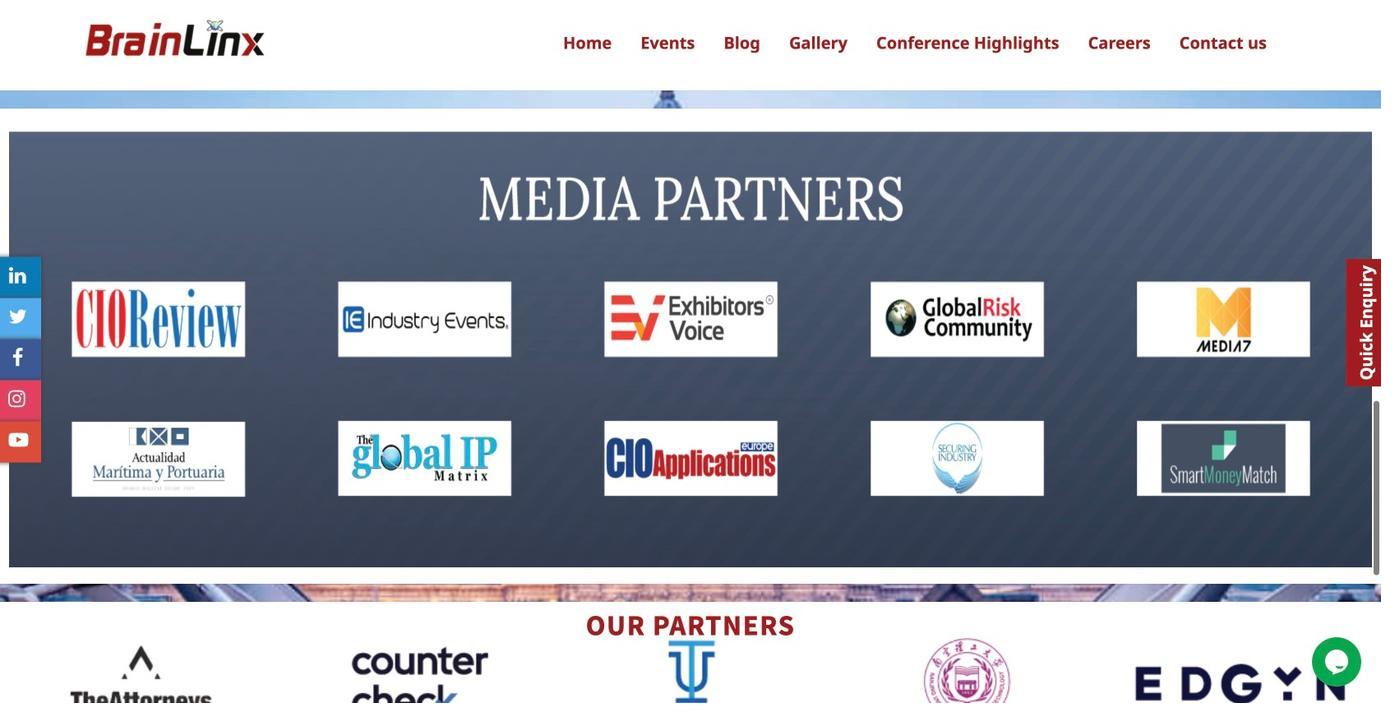 Task type: vqa. For each thing, say whether or not it's contained in the screenshot.
the brainlinx industry knowledge image
no



Task type: describe. For each thing, give the bounding box(es) containing it.
facebook image
[[12, 348, 23, 367]]

the attorneys image
[[9, 638, 268, 703]]

unitalen image
[[561, 638, 820, 703]]

nanjing university image
[[837, 638, 1096, 703]]

instagram image
[[8, 389, 25, 409]]

twitter image
[[9, 307, 27, 326]]



Task type: locate. For each thing, give the bounding box(es) containing it.
linkedin image
[[9, 265, 26, 285]]

counter check image
[[285, 638, 544, 703]]

edgyn image
[[1113, 638, 1372, 703]]

brainlinx logo image
[[81, 13, 266, 71]]

youtube play image
[[9, 430, 28, 450]]



